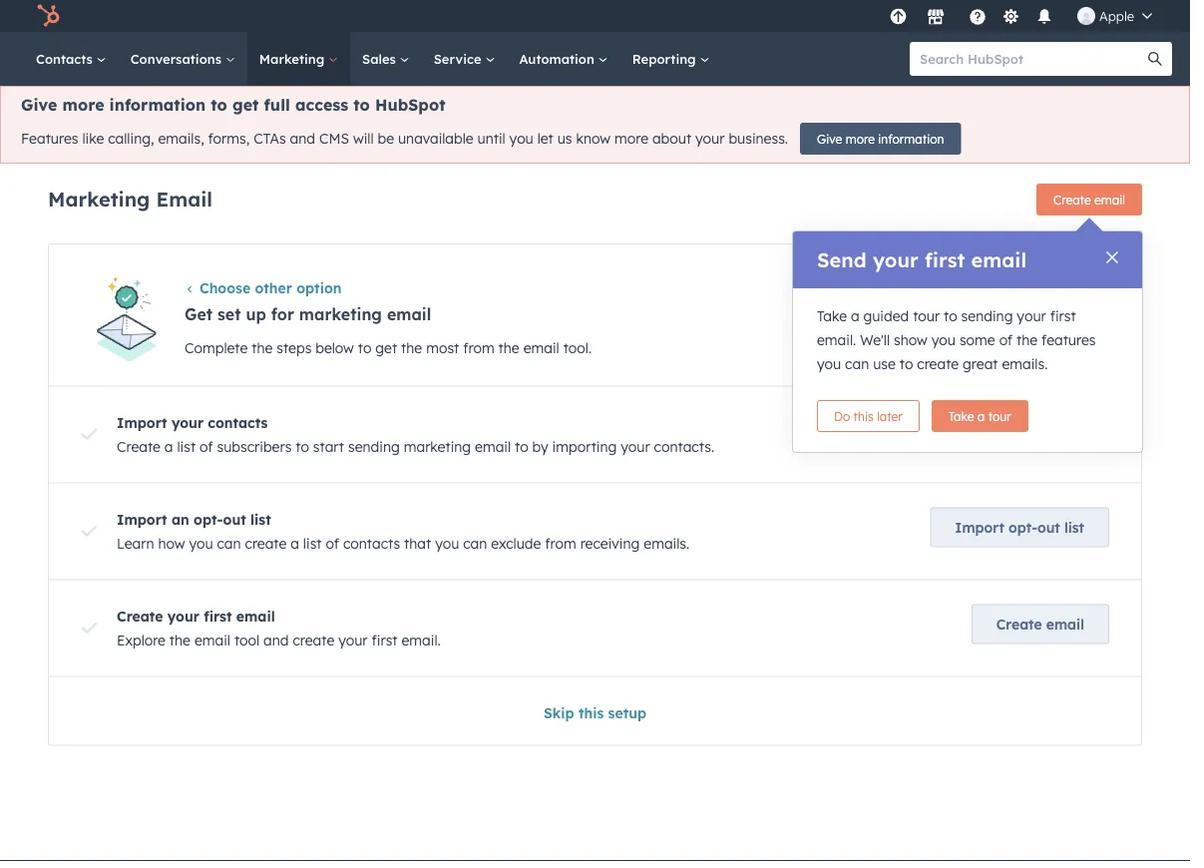 Task type: vqa. For each thing, say whether or not it's contained in the screenshot.
left get
yes



Task type: locate. For each thing, give the bounding box(es) containing it.
hubspot
[[375, 95, 446, 115]]

create right tool
[[293, 631, 334, 648]]

1 vertical spatial of
[[200, 437, 213, 455]]

1 vertical spatial marketing
[[48, 186, 150, 211]]

0 vertical spatial of
[[999, 331, 1013, 349]]

0 vertical spatial sending
[[961, 307, 1013, 325]]

marketing inside 'link'
[[259, 50, 328, 67]]

this right do
[[854, 409, 874, 424]]

take
[[817, 307, 847, 325], [949, 409, 974, 424]]

0 vertical spatial create
[[917, 355, 959, 373]]

1 horizontal spatial get
[[375, 339, 397, 357]]

1 vertical spatial from
[[545, 534, 576, 552]]

complete
[[185, 339, 248, 357]]

1 horizontal spatial of
[[326, 534, 339, 552]]

create inside create your first email explore the email tool and create your first email.
[[293, 631, 334, 648]]

1 vertical spatial this
[[579, 704, 604, 721]]

0 horizontal spatial get
[[232, 95, 259, 115]]

you right show at the top right of the page
[[932, 331, 956, 349]]

0 vertical spatial create email button
[[1037, 184, 1142, 216]]

most
[[426, 339, 459, 357]]

get
[[185, 304, 213, 324]]

0 vertical spatial get
[[232, 95, 259, 115]]

sending right start
[[348, 437, 400, 455]]

apple lee image
[[1077, 7, 1095, 25]]

skip this setup button
[[544, 701, 647, 725]]

marketplaces button
[[915, 0, 957, 32]]

1 vertical spatial email.
[[402, 631, 441, 648]]

0 horizontal spatial email.
[[402, 631, 441, 648]]

give up features
[[21, 95, 57, 115]]

tour
[[913, 307, 940, 325], [988, 409, 1011, 424]]

marketing
[[259, 50, 328, 67], [48, 186, 150, 211]]

out
[[223, 510, 246, 528], [1038, 518, 1060, 536]]

create
[[1054, 192, 1091, 207], [117, 437, 161, 455], [117, 607, 163, 624], [996, 615, 1042, 632]]

notifications image
[[1036, 9, 1054, 27]]

0 horizontal spatial sending
[[348, 437, 400, 455]]

tour down great
[[988, 409, 1011, 424]]

1 vertical spatial take
[[949, 409, 974, 424]]

until
[[477, 130, 505, 147]]

a up an
[[164, 437, 173, 455]]

later
[[877, 409, 903, 424]]

create inside take a guided tour to sending your first email. we'll show you some of the features you can use to create great emails.
[[917, 355, 959, 373]]

choose
[[200, 279, 251, 297]]

learn
[[117, 534, 154, 552]]

1 vertical spatial marketing
[[404, 437, 471, 455]]

take down great
[[949, 409, 974, 424]]

list
[[177, 437, 196, 455], [250, 510, 271, 528], [1064, 518, 1084, 536], [303, 534, 322, 552]]

1 horizontal spatial out
[[1038, 518, 1060, 536]]

and inside create your first email explore the email tool and create your first email.
[[263, 631, 289, 648]]

automation
[[519, 50, 598, 67]]

information
[[109, 95, 206, 115], [878, 131, 944, 146]]

list inside import your contacts create a list of subscribers to start sending marketing email to by importing your contacts.
[[177, 437, 196, 455]]

marketplaces image
[[927, 9, 945, 27]]

out inside import an opt-out list learn how you can create a list of contacts that you can exclude from receiving emails.
[[223, 510, 246, 528]]

about
[[652, 130, 692, 147]]

emails. right great
[[1002, 355, 1048, 373]]

0 vertical spatial this
[[854, 409, 874, 424]]

can left use
[[845, 355, 869, 373]]

2 horizontal spatial can
[[845, 355, 869, 373]]

0 horizontal spatial give
[[21, 95, 57, 115]]

the left steps
[[252, 339, 273, 357]]

tour up show at the top right of the page
[[913, 307, 940, 325]]

1 horizontal spatial give
[[817, 131, 842, 146]]

the left features
[[1017, 331, 1038, 349]]

take inside take a guided tour to sending your first email. we'll show you some of the features you can use to create great emails.
[[817, 307, 847, 325]]

know
[[576, 130, 611, 147]]

below
[[316, 339, 354, 357]]

create email up close icon
[[1054, 192, 1125, 207]]

a inside import your contacts create a list of subscribers to start sending marketing email to by importing your contacts.
[[164, 437, 173, 455]]

1 horizontal spatial marketing
[[259, 50, 328, 67]]

1 vertical spatial get
[[375, 339, 397, 357]]

of right some
[[999, 331, 1013, 349]]

give more information
[[817, 131, 944, 146]]

opt- down import your contacts button
[[1009, 518, 1038, 536]]

be
[[378, 130, 394, 147]]

conversations link
[[118, 32, 247, 86]]

0 horizontal spatial from
[[463, 339, 495, 357]]

a left guided
[[851, 307, 860, 325]]

take inside button
[[949, 409, 974, 424]]

0 horizontal spatial emails.
[[644, 534, 690, 552]]

1 horizontal spatial emails.
[[1002, 355, 1048, 373]]

import opt-out list
[[955, 518, 1084, 536]]

1 vertical spatial and
[[263, 631, 289, 648]]

2 vertical spatial of
[[326, 534, 339, 552]]

0 horizontal spatial marketing
[[299, 304, 382, 324]]

tour inside take a guided tour to sending your first email. we'll show you some of the features you can use to create great emails.
[[913, 307, 940, 325]]

create
[[917, 355, 959, 373], [245, 534, 287, 552], [293, 631, 334, 648]]

a down great
[[978, 409, 985, 424]]

0 vertical spatial from
[[463, 339, 495, 357]]

0 vertical spatial create email
[[1054, 192, 1125, 207]]

contacts inside button
[[1025, 421, 1084, 439]]

contacts for import your contacts
[[1025, 421, 1084, 439]]

create up create your first email explore the email tool and create your first email.
[[245, 534, 287, 552]]

opt- right an
[[194, 510, 223, 528]]

0 horizontal spatial and
[[263, 631, 289, 648]]

0 horizontal spatial opt-
[[194, 510, 223, 528]]

create email down import opt-out list button
[[996, 615, 1084, 632]]

complete the steps below to get the most from the email tool.
[[185, 339, 592, 357]]

search image
[[1148, 52, 1162, 66]]

hubspot link
[[24, 4, 75, 28]]

marketing inside import your contacts create a list of subscribers to start sending marketing email to by importing your contacts.
[[404, 437, 471, 455]]

1 vertical spatial emails.
[[644, 534, 690, 552]]

1 horizontal spatial this
[[854, 409, 874, 424]]

give more information link
[[800, 123, 961, 155]]

2 horizontal spatial create
[[917, 355, 959, 373]]

more for give more information
[[846, 131, 875, 146]]

marketing down like
[[48, 186, 150, 211]]

1 vertical spatial create
[[245, 534, 287, 552]]

1 horizontal spatial can
[[463, 534, 487, 552]]

contacts
[[208, 413, 268, 431], [1025, 421, 1084, 439], [343, 534, 400, 552]]

you right how
[[189, 534, 213, 552]]

how
[[158, 534, 185, 552]]

your inside button
[[990, 421, 1021, 439]]

1 vertical spatial create email
[[996, 615, 1084, 632]]

0 horizontal spatial create
[[245, 534, 287, 552]]

for
[[271, 304, 294, 324]]

settings link
[[999, 5, 1024, 26]]

import your contacts
[[936, 421, 1084, 439]]

give for give more information to get full access to hubspot
[[21, 95, 57, 115]]

let
[[537, 130, 553, 147]]

hubspot image
[[36, 4, 60, 28]]

0 horizontal spatial this
[[579, 704, 604, 721]]

use
[[873, 355, 896, 373]]

opt-
[[194, 510, 223, 528], [1009, 518, 1038, 536]]

marketing up "full" at the left top
[[259, 50, 328, 67]]

create email button up close icon
[[1037, 184, 1142, 216]]

and right tool
[[263, 631, 289, 648]]

other
[[255, 279, 292, 297]]

0 vertical spatial take
[[817, 307, 847, 325]]

of left subscribers
[[200, 437, 213, 455]]

sending
[[961, 307, 1013, 325], [348, 437, 400, 455]]

sending inside take a guided tour to sending your first email. we'll show you some of the features you can use to create great emails.
[[961, 307, 1013, 325]]

0 vertical spatial marketing
[[259, 50, 328, 67]]

conversations
[[130, 50, 225, 67]]

skip
[[544, 704, 574, 721]]

0 horizontal spatial information
[[109, 95, 206, 115]]

email. down that
[[402, 631, 441, 648]]

import inside import an opt-out list learn how you can create a list of contacts that you can exclude from receiving emails.
[[117, 510, 167, 528]]

0 vertical spatial marketing
[[299, 304, 382, 324]]

0 horizontal spatial of
[[200, 437, 213, 455]]

2 horizontal spatial more
[[846, 131, 875, 146]]

to up the will
[[353, 95, 370, 115]]

this
[[854, 409, 874, 424], [579, 704, 604, 721]]

marketing up import an opt-out list learn how you can create a list of contacts that you can exclude from receiving emails.
[[404, 437, 471, 455]]

and
[[290, 130, 315, 147], [263, 631, 289, 648]]

email.
[[817, 331, 856, 349], [402, 631, 441, 648]]

get left "full" at the left top
[[232, 95, 259, 115]]

give inside give more information link
[[817, 131, 842, 146]]

service link
[[422, 32, 507, 86]]

from right exclude
[[545, 534, 576, 552]]

1 horizontal spatial take
[[949, 409, 974, 424]]

2 vertical spatial create
[[293, 631, 334, 648]]

sales
[[362, 50, 400, 67]]

0 vertical spatial emails.
[[1002, 355, 1048, 373]]

contacts right take a tour
[[1025, 421, 1084, 439]]

2 horizontal spatial contacts
[[1025, 421, 1084, 439]]

give for give more information
[[817, 131, 842, 146]]

can right how
[[217, 534, 241, 552]]

create inside marketing email banner
[[1054, 192, 1091, 207]]

can left exclude
[[463, 534, 487, 552]]

import inside import your contacts create a list of subscribers to start sending marketing email to by importing your contacts.
[[117, 413, 167, 431]]

0 vertical spatial information
[[109, 95, 206, 115]]

this inside button
[[579, 704, 604, 721]]

to left start
[[296, 437, 309, 455]]

0 horizontal spatial take
[[817, 307, 847, 325]]

apple menu
[[884, 0, 1166, 32]]

more
[[62, 95, 104, 115], [615, 130, 649, 147], [846, 131, 875, 146]]

that
[[404, 534, 431, 552]]

give
[[21, 95, 57, 115], [817, 131, 842, 146]]

some
[[960, 331, 995, 349]]

of left that
[[326, 534, 339, 552]]

and left the cms
[[290, 130, 315, 147]]

this right skip
[[579, 704, 604, 721]]

upgrade link
[[886, 5, 911, 26]]

the
[[1017, 331, 1038, 349], [252, 339, 273, 357], [401, 339, 422, 357], [498, 339, 520, 357], [169, 631, 191, 648]]

contacts inside import your contacts create a list of subscribers to start sending marketing email to by importing your contacts.
[[208, 413, 268, 431]]

a up create your first email explore the email tool and create your first email.
[[291, 534, 299, 552]]

from inside import an opt-out list learn how you can create a list of contacts that you can exclude from receiving emails.
[[545, 534, 576, 552]]

create inside import your contacts create a list of subscribers to start sending marketing email to by importing your contacts.
[[117, 437, 161, 455]]

1 horizontal spatial information
[[878, 131, 944, 146]]

1 vertical spatial give
[[817, 131, 842, 146]]

the inside create your first email explore the email tool and create your first email.
[[169, 631, 191, 648]]

marketing inside banner
[[48, 186, 150, 211]]

take a guided tour to sending your first email. we'll show you some of the features you can use to create great emails.
[[817, 307, 1096, 373]]

1 horizontal spatial sending
[[961, 307, 1013, 325]]

1 horizontal spatial email.
[[817, 331, 856, 349]]

0 horizontal spatial more
[[62, 95, 104, 115]]

1 vertical spatial tour
[[988, 409, 1011, 424]]

contacts left that
[[343, 534, 400, 552]]

create inside import an opt-out list learn how you can create a list of contacts that you can exclude from receiving emails.
[[245, 534, 287, 552]]

create for create your first email explore the email tool and create your first email.
[[293, 631, 334, 648]]

can inside take a guided tour to sending your first email. we'll show you some of the features you can use to create great emails.
[[845, 355, 869, 373]]

2 horizontal spatial of
[[999, 331, 1013, 349]]

0 horizontal spatial out
[[223, 510, 246, 528]]

0 vertical spatial give
[[21, 95, 57, 115]]

import for import your contacts create a list of subscribers to start sending marketing email to by importing your contacts.
[[117, 413, 167, 431]]

email
[[1095, 192, 1125, 207], [971, 247, 1027, 272], [387, 304, 431, 324], [523, 339, 559, 357], [475, 437, 511, 455], [236, 607, 275, 624], [1046, 615, 1084, 632], [194, 631, 230, 648]]

sending inside import your contacts create a list of subscribers to start sending marketing email to by importing your contacts.
[[348, 437, 400, 455]]

1 horizontal spatial opt-
[[1009, 518, 1038, 536]]

1 horizontal spatial from
[[545, 534, 576, 552]]

import your contacts button
[[911, 410, 1109, 450]]

0 horizontal spatial tour
[[913, 307, 940, 325]]

0 horizontal spatial marketing
[[48, 186, 150, 211]]

sending up some
[[961, 307, 1013, 325]]

forms,
[[208, 130, 250, 147]]

this inside "button"
[[854, 409, 874, 424]]

0 vertical spatial email.
[[817, 331, 856, 349]]

from right most
[[463, 339, 495, 357]]

email. left we'll
[[817, 331, 856, 349]]

to
[[211, 95, 227, 115], [353, 95, 370, 115], [944, 307, 957, 325], [358, 339, 372, 357], [900, 355, 913, 373], [296, 437, 309, 455], [515, 437, 528, 455]]

1 horizontal spatial contacts
[[343, 534, 400, 552]]

your
[[695, 130, 725, 147], [873, 247, 919, 272], [1017, 307, 1046, 325], [171, 413, 204, 431], [990, 421, 1021, 439], [621, 437, 650, 455], [167, 607, 199, 624], [338, 631, 368, 648]]

take left guided
[[817, 307, 847, 325]]

create email button down import opt-out list button
[[972, 604, 1109, 644]]

0 horizontal spatial contacts
[[208, 413, 268, 431]]

full
[[264, 95, 290, 115]]

0 vertical spatial tour
[[913, 307, 940, 325]]

contacts up subscribers
[[208, 413, 268, 431]]

first
[[925, 247, 965, 272], [1050, 307, 1076, 325], [204, 607, 232, 624], [372, 631, 398, 648]]

service
[[434, 50, 485, 67]]

marketing down option
[[299, 304, 382, 324]]

this for skip
[[579, 704, 604, 721]]

create email inside marketing email banner
[[1054, 192, 1125, 207]]

1 horizontal spatial more
[[615, 130, 649, 147]]

marketing
[[299, 304, 382, 324], [404, 437, 471, 455]]

take a tour
[[949, 409, 1011, 424]]

1 vertical spatial sending
[[348, 437, 400, 455]]

a
[[851, 307, 860, 325], [978, 409, 985, 424], [164, 437, 173, 455], [291, 534, 299, 552]]

emails. right receiving
[[644, 534, 690, 552]]

1 horizontal spatial marketing
[[404, 437, 471, 455]]

1 horizontal spatial create
[[293, 631, 334, 648]]

create down show at the top right of the page
[[917, 355, 959, 373]]

1 vertical spatial information
[[878, 131, 944, 146]]

0 vertical spatial and
[[290, 130, 315, 147]]

the right explore
[[169, 631, 191, 648]]

to left by
[[515, 437, 528, 455]]

1 horizontal spatial tour
[[988, 409, 1011, 424]]

give right "business."
[[817, 131, 842, 146]]

get right below
[[375, 339, 397, 357]]



Task type: describe. For each thing, give the bounding box(es) containing it.
like
[[82, 130, 104, 147]]

contacts inside import an opt-out list learn how you can create a list of contacts that you can exclude from receiving emails.
[[343, 534, 400, 552]]

ctas
[[254, 130, 286, 147]]

create for import an opt-out list learn how you can create a list of contacts that you can exclude from receiving emails.
[[245, 534, 287, 552]]

setup
[[608, 704, 647, 721]]

show
[[894, 331, 928, 349]]

to up forms,
[[211, 95, 227, 115]]

you right that
[[435, 534, 459, 552]]

import for import opt-out list
[[955, 518, 1005, 536]]

contacts for import your contacts create a list of subscribers to start sending marketing email to by importing your contacts.
[[208, 413, 268, 431]]

importing
[[552, 437, 617, 455]]

marketing for marketing
[[259, 50, 328, 67]]

emails,
[[158, 130, 204, 147]]

import your contacts create a list of subscribers to start sending marketing email to by importing your contacts.
[[117, 413, 714, 455]]

automation link
[[507, 32, 620, 86]]

close image
[[1106, 251, 1118, 263]]

features like calling, emails, forms, ctas and cms will be unavailable until you let us know more about your business.
[[21, 130, 788, 147]]

skip this setup
[[544, 704, 647, 721]]

information for give more information to get full access to hubspot
[[109, 95, 206, 115]]

cms
[[319, 130, 349, 147]]

upgrade image
[[889, 8, 907, 26]]

get set up for marketing email
[[185, 304, 431, 324]]

of inside import an opt-out list learn how you can create a list of contacts that you can exclude from receiving emails.
[[326, 534, 339, 552]]

import opt-out list button
[[930, 507, 1109, 547]]

a inside take a guided tour to sending your first email. we'll show you some of the features you can use to create great emails.
[[851, 307, 860, 325]]

of inside take a guided tour to sending your first email. we'll show you some of the features you can use to create great emails.
[[999, 331, 1013, 349]]

start
[[313, 437, 344, 455]]

you up do
[[817, 355, 841, 373]]

1 horizontal spatial and
[[290, 130, 315, 147]]

apple button
[[1066, 0, 1164, 32]]

create your first email explore the email tool and create your first email.
[[117, 607, 441, 648]]

features
[[21, 130, 78, 147]]

more for give more information to get full access to hubspot
[[62, 95, 104, 115]]

apple
[[1099, 7, 1134, 24]]

this for do
[[854, 409, 874, 424]]

import an opt-out list learn how you can create a list of contacts that you can exclude from receiving emails.
[[117, 510, 690, 552]]

up
[[246, 304, 266, 324]]

1 vertical spatial create email button
[[972, 604, 1109, 644]]

reporting
[[632, 50, 700, 67]]

of inside import your contacts create a list of subscribers to start sending marketing email to by importing your contacts.
[[200, 437, 213, 455]]

the left most
[[401, 339, 422, 357]]

information for give more information
[[878, 131, 944, 146]]

take for take a guided tour to sending your first email. we'll show you some of the features you can use to create great emails.
[[817, 307, 847, 325]]

a inside import an opt-out list learn how you can create a list of contacts that you can exclude from receiving emails.
[[291, 534, 299, 552]]

option
[[296, 279, 342, 297]]

sales link
[[350, 32, 422, 86]]

explore
[[117, 631, 166, 648]]

settings image
[[1002, 8, 1020, 26]]

tool.
[[563, 339, 592, 357]]

to down 'send your first email'
[[944, 307, 957, 325]]

your inside take a guided tour to sending your first email. we'll show you some of the features you can use to create great emails.
[[1017, 307, 1046, 325]]

tour inside take a tour button
[[988, 409, 1011, 424]]

great
[[963, 355, 998, 373]]

features
[[1042, 331, 1096, 349]]

guided
[[864, 307, 909, 325]]

receiving
[[580, 534, 640, 552]]

help button
[[961, 0, 995, 32]]

out inside button
[[1038, 518, 1060, 536]]

give more information to get full access to hubspot
[[21, 95, 446, 115]]

access
[[295, 95, 348, 115]]

email
[[156, 186, 213, 211]]

email. inside take a guided tour to sending your first email. we'll show you some of the features you can use to create great emails.
[[817, 331, 856, 349]]

contacts link
[[24, 32, 118, 86]]

first inside take a guided tour to sending your first email. we'll show you some of the features you can use to create great emails.
[[1050, 307, 1076, 325]]

unavailable
[[398, 130, 473, 147]]

an
[[171, 510, 189, 528]]

list inside button
[[1064, 518, 1084, 536]]

Search HubSpot search field
[[910, 42, 1154, 76]]

marketing email banner
[[48, 178, 1142, 223]]

import for import your contacts
[[936, 421, 986, 439]]

emails. inside take a guided tour to sending your first email. we'll show you some of the features you can use to create great emails.
[[1002, 355, 1048, 373]]

tool
[[234, 631, 260, 648]]

a inside button
[[978, 409, 985, 424]]

help image
[[969, 9, 987, 27]]

to right below
[[358, 339, 372, 357]]

do
[[834, 409, 850, 424]]

calling,
[[108, 130, 154, 147]]

send
[[817, 247, 867, 272]]

marketing link
[[247, 32, 350, 86]]

the inside take a guided tour to sending your first email. we'll show you some of the features you can use to create great emails.
[[1017, 331, 1038, 349]]

reporting link
[[620, 32, 722, 86]]

create inside create your first email explore the email tool and create your first email.
[[117, 607, 163, 624]]

the right most
[[498, 339, 520, 357]]

contacts.
[[654, 437, 714, 455]]

you left let
[[509, 130, 534, 147]]

take for take a tour
[[949, 409, 974, 424]]

set
[[218, 304, 241, 324]]

to right use
[[900, 355, 913, 373]]

subscribers
[[217, 437, 292, 455]]

opt- inside button
[[1009, 518, 1038, 536]]

will
[[353, 130, 374, 147]]

import for import an opt-out list learn how you can create a list of contacts that you can exclude from receiving emails.
[[117, 510, 167, 528]]

emails. inside import an opt-out list learn how you can create a list of contacts that you can exclude from receiving emails.
[[644, 534, 690, 552]]

choose other option
[[200, 279, 342, 297]]

notifications button
[[1028, 0, 1062, 32]]

exclude
[[491, 534, 541, 552]]

marketing email
[[48, 186, 213, 211]]

do this later button
[[817, 400, 920, 432]]

contacts
[[36, 50, 96, 67]]

email inside banner
[[1095, 192, 1125, 207]]

business.
[[729, 130, 788, 147]]

email inside import your contacts create a list of subscribers to start sending marketing email to by importing your contacts.
[[475, 437, 511, 455]]

steps
[[277, 339, 312, 357]]

us
[[557, 130, 572, 147]]

take a tour button
[[932, 400, 1028, 432]]

send your first email
[[817, 247, 1027, 272]]

email. inside create your first email explore the email tool and create your first email.
[[402, 631, 441, 648]]

marketing for marketing email
[[48, 186, 150, 211]]

choose other option button
[[185, 279, 342, 297]]

create email button inside marketing email banner
[[1037, 184, 1142, 216]]

0 horizontal spatial can
[[217, 534, 241, 552]]

by
[[532, 437, 548, 455]]

search button
[[1138, 42, 1172, 76]]

opt- inside import an opt-out list learn how you can create a list of contacts that you can exclude from receiving emails.
[[194, 510, 223, 528]]

we'll
[[860, 331, 890, 349]]

do this later
[[834, 409, 903, 424]]



